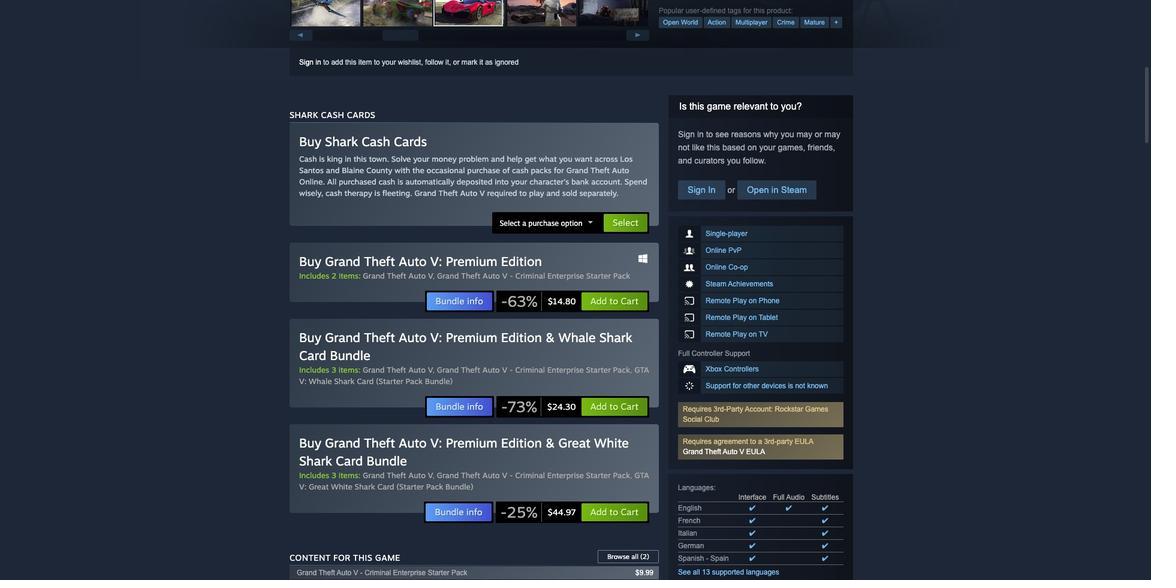 Task type: vqa. For each thing, say whether or not it's contained in the screenshot.
ROGUE
no



Task type: locate. For each thing, give the bounding box(es) containing it.
0 vertical spatial bundle)
[[425, 377, 453, 386]]

1 vertical spatial requires
[[683, 438, 712, 446]]

king
[[327, 154, 343, 164]]

& inside buy grand theft auto v: premium edition & whale shark card bundle
[[546, 330, 555, 345]]

fleeting.
[[383, 188, 412, 198]]

santos
[[299, 165, 324, 175]]

add to cart up browse
[[591, 507, 639, 518]]

1 horizontal spatial whale
[[559, 330, 596, 345]]

enterprise up $14.80
[[548, 271, 584, 281]]

2 horizontal spatial or
[[815, 129, 823, 139]]

info for -73%
[[467, 401, 484, 413]]

buy inside buy grand theft auto v: premium edition & whale shark card bundle
[[299, 330, 322, 345]]

open down follow.
[[747, 185, 769, 195]]

0 vertical spatial whale
[[559, 330, 596, 345]]

game
[[707, 101, 731, 111]]

it,
[[446, 58, 451, 66]]

sign in to see reasons why you may or may not like this based on your games, friends, and curators you follow.
[[679, 129, 841, 165]]

criminal inside buy grand theft auto v: premium edition includes 2 items: grand theft auto v , grand theft auto v - criminal enterprise starter pack
[[516, 271, 545, 281]]

$24.30
[[548, 402, 576, 412]]

add to cart for -63%
[[591, 296, 639, 307]]

grand inside buy grand theft auto v: premium edition & whale shark card bundle
[[325, 330, 361, 345]]

into
[[495, 177, 509, 186]]

sign inside sign in to see reasons why you may or may not like this based on your games, friends, and curators you follow.
[[679, 129, 695, 139]]

your inside sign in to see reasons why you may or may not like this based on your games, friends, and curators you follow.
[[760, 143, 776, 152]]

2 add to cart from the top
[[591, 401, 639, 413]]

2 may from the left
[[825, 129, 841, 139]]

not
[[679, 143, 690, 152], [796, 382, 806, 390]]

sign left add
[[299, 58, 314, 66]]

v: inside gta v: great white shark card (starter pack bundle)
[[299, 482, 307, 492]]

play inside remote play on phone 'link'
[[733, 297, 747, 305]]

all
[[632, 553, 639, 561], [693, 569, 701, 577]]

wisely,
[[299, 188, 324, 198]]

open down popular
[[664, 18, 680, 26]]

3 buy from the top
[[299, 330, 322, 345]]

to left play
[[520, 188, 527, 198]]

cards up solve
[[394, 134, 427, 149]]

1 add to cart from the top
[[591, 296, 639, 307]]

los
[[621, 154, 633, 164]]

steam down games,
[[781, 185, 807, 195]]

grand theft auto v - criminal enterprise starter pack link
[[437, 271, 631, 281], [437, 365, 631, 375], [437, 471, 631, 480]]

eula right party at the right bottom of page
[[795, 438, 814, 446]]

0 vertical spatial grand theft auto v - criminal enterprise starter pack link
[[437, 271, 631, 281]]

2 vertical spatial grand theft auto v - criminal enterprise starter pack link
[[437, 471, 631, 480]]

theft
[[591, 165, 610, 175], [439, 188, 458, 198], [364, 254, 395, 269], [387, 271, 407, 281], [461, 271, 481, 281], [364, 330, 395, 345], [387, 365, 406, 375], [461, 365, 481, 375], [364, 435, 395, 451], [705, 448, 722, 456], [387, 471, 406, 480], [461, 471, 481, 480], [319, 569, 335, 578]]

online left co-
[[706, 263, 727, 272]]

cards up the town.
[[347, 110, 376, 120]]

1 requires from the top
[[683, 405, 712, 414]]

grand theft auto v - criminal enterprise starter pack link for -73%
[[437, 365, 631, 375]]

v: inside buy grand theft auto v: premium edition & whale shark card bundle
[[431, 330, 443, 345]]

open for open in steam
[[747, 185, 769, 195]]

& inside the buy grand theft auto v: premium edition & great white shark card bundle
[[546, 435, 555, 451]]

$9.99
[[636, 569, 654, 578]]

cart
[[621, 296, 639, 307], [621, 401, 639, 413], [621, 507, 639, 518]]

info
[[467, 296, 484, 307], [467, 401, 484, 413], [467, 507, 483, 518]]

xbox controllers
[[706, 365, 759, 374]]

criminal up 73%
[[516, 365, 545, 375]]

gta v: great white shark card (starter pack bundle) link
[[299, 471, 650, 492]]

play inside 'remote play on tv' link
[[733, 330, 747, 339]]

grand theft auto v - criminal enterprise starter pack link up 25%
[[437, 471, 631, 480]]

to inside requires agreement to a 3rd-party eula grand theft auto v eula
[[751, 438, 757, 446]]

1 vertical spatial gta
[[635, 471, 650, 480]]

3 items: from the top
[[339, 471, 361, 480]]

0 horizontal spatial you
[[559, 154, 573, 164]]

add right $24.30
[[591, 401, 607, 413]]

open for open world
[[664, 18, 680, 26]]

3 for -25%
[[332, 471, 337, 480]]

remote for remote play on phone
[[706, 297, 731, 305]]

eula down agreement
[[747, 448, 766, 456]]

add to cart link
[[581, 292, 649, 311], [581, 398, 649, 417], [581, 503, 649, 522]]

2 requires from the top
[[683, 438, 712, 446]]

follow
[[425, 58, 444, 66]]

and down like
[[679, 156, 693, 165]]

edition for 73%
[[501, 330, 542, 345]]

support
[[725, 350, 751, 358], [706, 382, 731, 390]]

0 vertical spatial great
[[559, 435, 591, 451]]

$14.80
[[548, 296, 576, 306]]

auto inside requires agreement to a 3rd-party eula grand theft auto v eula
[[723, 448, 738, 456]]

on
[[748, 143, 757, 152], [749, 297, 757, 305], [749, 314, 757, 322], [749, 330, 757, 339]]

on inside 'link'
[[749, 297, 757, 305]]

1 gta from the top
[[635, 365, 650, 375]]

2 vertical spatial for
[[733, 382, 742, 390]]

bundle info link down buy grand theft auto v: premium edition includes 2 items: grand theft auto v , grand theft auto v - criminal enterprise starter pack
[[426, 292, 493, 311]]

cash up king
[[321, 110, 345, 120]]

3 grand theft auto v - criminal enterprise starter pack link from the top
[[437, 471, 631, 480]]

1 vertical spatial cards
[[394, 134, 427, 149]]

0 vertical spatial not
[[679, 143, 690, 152]]

2 vertical spatial bundle info link
[[426, 503, 492, 522]]

shark inside the buy grand theft auto v: premium edition & great white shark card bundle
[[299, 453, 332, 469]]

tablet
[[759, 314, 778, 322]]

on up follow.
[[748, 143, 757, 152]]

see
[[716, 129, 729, 139]]

popular
[[659, 6, 684, 15]]

1 vertical spatial grand theft auto v link
[[363, 365, 433, 375]]

1 vertical spatial purchase
[[529, 219, 559, 228]]

grand inside the buy grand theft auto v: premium edition & great white shark card bundle
[[325, 435, 361, 451]]

& down $14.80
[[546, 330, 555, 345]]

0 horizontal spatial full
[[679, 350, 690, 358]]

0 vertical spatial or
[[453, 58, 460, 66]]

select link
[[604, 213, 649, 233]]

1 vertical spatial steam
[[706, 280, 727, 288]]

bundle) inside gta v: whale shark card (starter pack bundle)
[[425, 377, 453, 386]]

1 vertical spatial bundle info
[[436, 401, 484, 413]]

criminal up 63%
[[516, 271, 545, 281]]

browse
[[608, 553, 630, 561]]

edition inside buy grand theft auto v: premium edition & whale shark card bundle
[[501, 330, 542, 345]]

online pvp link
[[679, 243, 844, 258]]

or right in
[[726, 185, 738, 195]]

1 vertical spatial items:
[[339, 365, 361, 375]]

for inside buy shark cash cards cash is king in this town. solve your money problem and help get what you want across los santos and blaine county with the occasional purchase of cash packs for grand theft auto online. all purchased cash is automatically deposited into your character's bank account. spend wisely, cash therapy is fleeting. grand theft auto v required to play and sold separately.
[[554, 165, 564, 175]]

grand theft auto v link
[[363, 271, 433, 281], [363, 365, 433, 375], [363, 471, 433, 480]]

add
[[591, 296, 607, 307], [591, 401, 607, 413], [591, 507, 607, 518]]

for up character's at top
[[554, 165, 564, 175]]

product:
[[767, 6, 793, 15]]

3 play from the top
[[733, 330, 747, 339]]

1 horizontal spatial purchase
[[529, 219, 559, 228]]

or right "it,"
[[453, 58, 460, 66]]

play
[[733, 297, 747, 305], [733, 314, 747, 322], [733, 330, 747, 339]]

0 vertical spatial &
[[546, 330, 555, 345]]

✔
[[750, 504, 756, 513], [786, 504, 792, 513], [823, 504, 829, 513], [750, 517, 756, 525], [823, 517, 829, 525], [750, 530, 756, 538], [823, 530, 829, 538], [750, 542, 756, 551], [823, 542, 829, 551], [750, 555, 756, 563], [823, 555, 829, 563]]

online
[[706, 246, 727, 255], [706, 263, 727, 272]]

v
[[480, 188, 485, 198], [428, 271, 433, 281], [503, 271, 508, 281], [428, 365, 433, 375], [502, 365, 508, 375], [740, 448, 745, 456], [428, 471, 433, 480], [502, 471, 508, 480], [354, 569, 358, 578]]

sign for sign in
[[688, 185, 706, 195]]

full for full audio
[[774, 494, 785, 502]]

0 vertical spatial cash
[[321, 110, 345, 120]]

1 vertical spatial bundle)
[[446, 482, 474, 492]]

in up like
[[698, 129, 704, 139]]

1 & from the top
[[546, 330, 555, 345]]

remote inside 'link'
[[706, 297, 731, 305]]

support down the xbox
[[706, 382, 731, 390]]

cash up the town.
[[362, 134, 391, 149]]

spanish - spain
[[679, 555, 729, 563]]

2 3 from the top
[[332, 471, 337, 480]]

includes
[[299, 271, 330, 281], [299, 365, 330, 375], [299, 471, 330, 480]]

required
[[487, 188, 517, 198]]

1 horizontal spatial cash
[[379, 177, 395, 186]]

gta inside gta v: great white shark card (starter pack bundle)
[[635, 471, 650, 480]]

2 play from the top
[[733, 314, 747, 322]]

buy for buy grand theft auto v: premium edition & great white shark card bundle
[[299, 435, 322, 451]]

card inside the buy grand theft auto v: premium edition & great white shark card bundle
[[336, 453, 363, 469]]

what
[[539, 154, 557, 164]]

3 add from the top
[[591, 507, 607, 518]]

to inside buy shark cash cards cash is king in this town. solve your money problem and help get what you want across los santos and blaine county with the occasional purchase of cash packs for grand theft auto online. all purchased cash is automatically deposited into your character's bank account. spend wisely, cash therapy is fleeting. grand theft auto v required to play and sold separately.
[[520, 188, 527, 198]]

gta
[[635, 365, 650, 375], [635, 471, 650, 480]]

1 vertical spatial includes
[[299, 365, 330, 375]]

buy inside buy grand theft auto v: premium edition includes 2 items: grand theft auto v , grand theft auto v - criminal enterprise starter pack
[[299, 254, 322, 269]]

0 horizontal spatial select
[[500, 219, 521, 228]]

1 horizontal spatial open
[[747, 185, 769, 195]]

2
[[332, 271, 337, 281]]

2 add to cart link from the top
[[581, 398, 649, 417]]

select down separately.
[[613, 217, 639, 228]]

3 remote from the top
[[706, 330, 731, 339]]

online co-op link
[[679, 260, 844, 275]]

steam achievements link
[[679, 276, 844, 292]]

in up blaine
[[345, 154, 352, 164]]

in for open in steam
[[772, 185, 779, 195]]

2 grand theft auto v - criminal enterprise starter pack link from the top
[[437, 365, 631, 375]]

2 buy from the top
[[299, 254, 322, 269]]

buy grand theft auto v: premium edition includes 2 items: grand theft auto v , grand theft auto v - criminal enterprise starter pack
[[299, 254, 631, 281]]

edition up 63%
[[501, 254, 542, 269]]

1 play from the top
[[733, 297, 747, 305]]

2 vertical spatial add to cart link
[[581, 503, 649, 522]]

cash down help
[[512, 165, 529, 175]]

0 horizontal spatial steam
[[706, 280, 727, 288]]

edition inside the buy grand theft auto v: premium edition & great white shark card bundle
[[501, 435, 542, 451]]

this up blaine
[[354, 154, 367, 164]]

1 add from the top
[[591, 296, 607, 307]]

0 vertical spatial includes
[[299, 271, 330, 281]]

2 gta from the top
[[635, 471, 650, 480]]

3 grand theft auto v link from the top
[[363, 471, 433, 480]]

0 vertical spatial a
[[523, 219, 527, 228]]

subtitles
[[812, 494, 840, 502]]

0 vertical spatial info
[[467, 296, 484, 307]]

2 includes 3 items: grand theft auto v , grand theft auto v - criminal enterprise starter pack , from the top
[[299, 471, 635, 480]]

1 vertical spatial cash
[[379, 177, 395, 186]]

2 includes from the top
[[299, 365, 330, 375]]

2 grand theft auto v link from the top
[[363, 365, 433, 375]]

add to cart link up browse
[[581, 503, 649, 522]]

v: inside gta v: whale shark card (starter pack bundle)
[[299, 377, 307, 386]]

full for full controller support
[[679, 350, 690, 358]]

2 & from the top
[[546, 435, 555, 451]]

bundle info link down gta v: great white shark card (starter pack bundle) at bottom
[[426, 503, 492, 522]]

0 vertical spatial cart
[[621, 296, 639, 307]]

- down 'this'
[[360, 569, 363, 578]]

edition down 63%
[[501, 330, 542, 345]]

2 vertical spatial items:
[[339, 471, 361, 480]]

1 vertical spatial grand theft auto v - criminal enterprise starter pack link
[[437, 365, 631, 375]]

full left controller
[[679, 350, 690, 358]]

game
[[375, 553, 401, 563]]

1 vertical spatial open
[[747, 185, 769, 195]]

cart for -73%
[[621, 401, 639, 413]]

4 buy from the top
[[299, 435, 322, 451]]

remote up remote play on tv
[[706, 314, 731, 322]]

in left add
[[316, 58, 321, 66]]

1 horizontal spatial steam
[[781, 185, 807, 195]]

play for phone
[[733, 297, 747, 305]]

ignored
[[495, 58, 519, 66]]

2 vertical spatial includes
[[299, 471, 330, 480]]

0 horizontal spatial eula
[[747, 448, 766, 456]]

and inside sign in to see reasons why you may or may not like this based on your games, friends, and curators you follow.
[[679, 156, 693, 165]]

criminal down game
[[365, 569, 391, 578]]

0 vertical spatial remote
[[706, 297, 731, 305]]

1 grand theft auto v - criminal enterprise starter pack link from the top
[[437, 271, 631, 281]]

0 horizontal spatial open
[[664, 18, 680, 26]]

cash up santos
[[299, 154, 317, 164]]

1 buy from the top
[[299, 134, 322, 149]]

0 horizontal spatial white
[[331, 482, 353, 492]]

in inside open in steam link
[[772, 185, 779, 195]]

see all 13 supported languages link
[[679, 569, 780, 577]]

item
[[359, 58, 372, 66]]

3 edition from the top
[[501, 435, 542, 451]]

add to cart link right $14.80
[[581, 292, 649, 311]]

0 vertical spatial 3
[[332, 365, 337, 375]]

1 grand theft auto v link from the top
[[363, 271, 433, 281]]

3
[[332, 365, 337, 375], [332, 471, 337, 480]]

1 items: from the top
[[339, 271, 361, 281]]

add to cart right $24.30
[[591, 401, 639, 413]]

1 vertical spatial play
[[733, 314, 747, 322]]

0 vertical spatial for
[[744, 6, 752, 15]]

purchase up deposited
[[467, 165, 500, 175]]

1 premium from the top
[[446, 254, 498, 269]]

1 horizontal spatial cards
[[394, 134, 427, 149]]

remote play on tablet link
[[679, 310, 844, 326]]

requires inside requires agreement to a 3rd-party eula grand theft auto v eula
[[683, 438, 712, 446]]

grand theft auto v - criminal enterprise starter pack link up 63%
[[437, 271, 631, 281]]

0 horizontal spatial great
[[309, 482, 329, 492]]

xbox controllers link
[[679, 362, 844, 377]]

to right $14.80
[[610, 296, 619, 307]]

0 horizontal spatial may
[[797, 129, 813, 139]]

- down "gta v: great white shark card (starter pack bundle)" link on the bottom of the page
[[501, 503, 507, 522]]

all for see
[[693, 569, 701, 577]]

0 vertical spatial bundle info
[[436, 296, 484, 307]]

remote play on phone
[[706, 297, 780, 305]]

requires up social on the bottom right of page
[[683, 405, 712, 414]]

1 vertical spatial whale
[[309, 377, 332, 386]]

gta inside gta v: whale shark card (starter pack bundle)
[[635, 365, 650, 375]]

2 premium from the top
[[446, 330, 498, 345]]

sign
[[299, 58, 314, 66], [679, 129, 695, 139], [688, 185, 706, 195]]

pack inside buy grand theft auto v: premium edition includes 2 items: grand theft auto v , grand theft auto v - criminal enterprise starter pack
[[614, 271, 631, 281]]

, inside buy grand theft auto v: premium edition includes 2 items: grand theft auto v , grand theft auto v - criminal enterprise starter pack
[[433, 271, 435, 281]]

county
[[367, 165, 393, 175]]

sign in link
[[679, 180, 726, 200]]

your down why
[[760, 143, 776, 152]]

3 cart from the top
[[621, 507, 639, 518]]

3 add to cart from the top
[[591, 507, 639, 518]]

white inside gta v: great white shark card (starter pack bundle)
[[331, 482, 353, 492]]

1 vertical spatial add to cart
[[591, 401, 639, 413]]

bundle info link for -63%
[[426, 292, 493, 311]]

1 vertical spatial for
[[554, 165, 564, 175]]

whale inside gta v: whale shark card (starter pack bundle)
[[309, 377, 332, 386]]

sign for sign in to see reasons why you may or may not like this based on your games, friends, and curators you follow.
[[679, 129, 695, 139]]

1 vertical spatial add
[[591, 401, 607, 413]]

card inside buy grand theft auto v: premium edition & whale shark card bundle
[[299, 348, 326, 363]]

support up controllers on the bottom right of page
[[725, 350, 751, 358]]

to left see
[[707, 129, 714, 139]]

2 vertical spatial add
[[591, 507, 607, 518]]

sign in link
[[299, 58, 321, 66]]

2 online from the top
[[706, 263, 727, 272]]

1 vertical spatial &
[[546, 435, 555, 451]]

3 includes from the top
[[299, 471, 330, 480]]

- inside buy grand theft auto v: premium edition includes 2 items: grand theft auto v , grand theft auto v - criminal enterprise starter pack
[[510, 271, 513, 281]]

1 vertical spatial great
[[309, 482, 329, 492]]

bundle) inside gta v: great white shark card (starter pack bundle)
[[446, 482, 474, 492]]

in inside buy shark cash cards cash is king in this town. solve your money problem and help get what you want across los santos and blaine county with the occasional purchase of cash packs for grand theft auto online. all purchased cash is automatically deposited into your character's bank account. spend wisely, cash therapy is fleeting. grand theft auto v required to play and sold separately.
[[345, 154, 352, 164]]

0 vertical spatial steam
[[781, 185, 807, 195]]

pack inside gta v: whale shark card (starter pack bundle)
[[406, 377, 423, 386]]

1 horizontal spatial all
[[693, 569, 701, 577]]

0 vertical spatial gta
[[635, 365, 650, 375]]

0 vertical spatial premium
[[446, 254, 498, 269]]

bundle info down gta v: whale shark card (starter pack bundle) on the bottom
[[436, 401, 484, 413]]

this up curators at the right top of the page
[[707, 143, 721, 152]]

theft inside requires agreement to a 3rd-party eula grand theft auto v eula
[[705, 448, 722, 456]]

0 vertical spatial support
[[725, 350, 751, 358]]

0 vertical spatial bundle info link
[[426, 292, 493, 311]]

deposited
[[457, 177, 493, 186]]

you up games,
[[781, 129, 795, 139]]

buy
[[299, 134, 322, 149], [299, 254, 322, 269], [299, 330, 322, 345], [299, 435, 322, 451]]

all left (2) on the bottom right of page
[[632, 553, 639, 561]]

this up multiplayer
[[754, 6, 765, 15]]

purchase left option
[[529, 219, 559, 228]]

shark inside gta v: whale shark card (starter pack bundle)
[[334, 377, 355, 386]]

1 vertical spatial white
[[331, 482, 353, 492]]

premium inside buy grand theft auto v: premium edition includes 2 items: grand theft auto v , grand theft auto v - criminal enterprise starter pack
[[446, 254, 498, 269]]

1 add to cart link from the top
[[581, 292, 649, 311]]

sold
[[563, 188, 578, 198]]

a inside requires agreement to a 3rd-party eula grand theft auto v eula
[[759, 438, 763, 446]]

bank
[[572, 177, 589, 186]]

edition down 73%
[[501, 435, 542, 451]]

play inside remote play on tablet link
[[733, 314, 747, 322]]

0 vertical spatial cash
[[512, 165, 529, 175]]

2 remote from the top
[[706, 314, 731, 322]]

includes for -73%
[[299, 365, 330, 375]]

3rd-
[[714, 405, 727, 414], [765, 438, 777, 446]]

starter inside buy grand theft auto v: premium edition includes 2 items: grand theft auto v , grand theft auto v - criminal enterprise starter pack
[[587, 271, 611, 281]]

3 add to cart link from the top
[[581, 503, 649, 522]]

controller
[[692, 350, 723, 358]]

2 vertical spatial sign
[[688, 185, 706, 195]]

in inside sign in to see reasons why you may or may not like this based on your games, friends, and curators you follow.
[[698, 129, 704, 139]]

shark inside gta v: great white shark card (starter pack bundle)
[[355, 482, 375, 492]]

0 vertical spatial 3rd-
[[714, 405, 727, 414]]

relevant
[[734, 101, 768, 111]]

1 includes 3 items: grand theft auto v , grand theft auto v - criminal enterprise starter pack , from the top
[[299, 365, 635, 375]]

steam down online co-op
[[706, 280, 727, 288]]

1 vertical spatial cart
[[621, 401, 639, 413]]

select down required
[[500, 219, 521, 228]]

this
[[754, 6, 765, 15], [345, 58, 357, 66], [690, 101, 705, 111], [707, 143, 721, 152], [354, 154, 367, 164]]

3 premium from the top
[[446, 435, 498, 451]]

info down "gta v: great white shark card (starter pack bundle)" link on the bottom of the page
[[467, 507, 483, 518]]

2 vertical spatial remote
[[706, 330, 731, 339]]

1 vertical spatial online
[[706, 263, 727, 272]]

bundle info link for -73%
[[426, 398, 493, 417]]

- left "spain"
[[707, 555, 709, 563]]

0 vertical spatial eula
[[795, 438, 814, 446]]

based
[[723, 143, 746, 152]]

for up multiplayer
[[744, 6, 752, 15]]

1 vertical spatial all
[[693, 569, 701, 577]]

this
[[353, 553, 373, 563]]

1 online from the top
[[706, 246, 727, 255]]

v inside requires agreement to a 3rd-party eula grand theft auto v eula
[[740, 448, 745, 456]]

a left option
[[523, 219, 527, 228]]

items: inside buy grand theft auto v: premium edition includes 2 items: grand theft auto v , grand theft auto v - criminal enterprise starter pack
[[339, 271, 361, 281]]

remote up full controller support
[[706, 330, 731, 339]]

1 horizontal spatial white
[[595, 435, 629, 451]]

buy inside buy shark cash cards cash is king in this town. solve your money problem and help get what you want across los santos and blaine county with the occasional purchase of cash packs for grand theft auto online. all purchased cash is automatically deposited into your character's bank account. spend wisely, cash therapy is fleeting. grand theft auto v required to play and sold separately.
[[299, 134, 322, 149]]

info for -25%
[[467, 507, 483, 518]]

2 cart from the top
[[621, 401, 639, 413]]

2 edition from the top
[[501, 330, 542, 345]]

0 vertical spatial add
[[591, 296, 607, 307]]

add for -63%
[[591, 296, 607, 307]]

2 vertical spatial premium
[[446, 435, 498, 451]]

2 vertical spatial cart
[[621, 507, 639, 518]]

requires inside requires 3rd-party account: rockstar games social club
[[683, 405, 712, 414]]

0 vertical spatial white
[[595, 435, 629, 451]]

on for tablet
[[749, 314, 757, 322]]

play down remote play on phone
[[733, 314, 747, 322]]

1 horizontal spatial may
[[825, 129, 841, 139]]

1 horizontal spatial select
[[613, 217, 639, 228]]

may up games,
[[797, 129, 813, 139]]

to left you?
[[771, 101, 779, 111]]

- up -63%
[[510, 271, 513, 281]]

on left tablet
[[749, 314, 757, 322]]

is
[[319, 154, 325, 164], [398, 177, 403, 186], [375, 188, 380, 198], [789, 382, 794, 390]]

in down sign in to see reasons why you may or may not like this based on your games, friends, and curators you follow.
[[772, 185, 779, 195]]

1 includes from the top
[[299, 271, 330, 281]]

sign up like
[[679, 129, 695, 139]]

not left like
[[679, 143, 690, 152]]

1 horizontal spatial 3rd-
[[765, 438, 777, 446]]

play down steam achievements at the right of page
[[733, 297, 747, 305]]

0 vertical spatial play
[[733, 297, 747, 305]]

see
[[679, 569, 691, 577]]

0 vertical spatial purchase
[[467, 165, 500, 175]]

tv
[[759, 330, 768, 339]]

defined
[[703, 6, 726, 15]]

full left audio
[[774, 494, 785, 502]]

on left phone
[[749, 297, 757, 305]]

includes 3 items: grand theft auto v , grand theft auto v - criminal enterprise starter pack , for -25%
[[299, 471, 635, 480]]

social
[[683, 416, 703, 424]]

v: inside the buy grand theft auto v: premium edition & great white shark card bundle
[[431, 435, 443, 451]]

bundle info link down gta v: whale shark card (starter pack bundle) on the bottom
[[426, 398, 493, 417]]

bundle) down buy grand theft auto v: premium edition & whale shark card bundle
[[425, 377, 453, 386]]

remote play on tv link
[[679, 327, 844, 342]]

a left party at the right bottom of page
[[759, 438, 763, 446]]

2 vertical spatial edition
[[501, 435, 542, 451]]

your
[[382, 58, 396, 66], [760, 143, 776, 152], [413, 154, 430, 164], [511, 177, 528, 186]]

pack inside gta v: great white shark card (starter pack bundle)
[[426, 482, 443, 492]]

info down buy grand theft auto v: premium edition includes 2 items: grand theft auto v , grand theft auto v - criminal enterprise starter pack
[[467, 296, 484, 307]]

v: for card
[[431, 435, 443, 451]]

1 3 from the top
[[332, 365, 337, 375]]

(starter
[[376, 377, 404, 386], [397, 482, 424, 492]]

0 vertical spatial edition
[[501, 254, 542, 269]]

to
[[323, 58, 329, 66], [374, 58, 380, 66], [771, 101, 779, 111], [707, 129, 714, 139], [520, 188, 527, 198], [610, 296, 619, 307], [610, 401, 619, 413], [751, 438, 757, 446], [610, 507, 619, 518]]

party
[[727, 405, 744, 414]]

0 horizontal spatial 3rd-
[[714, 405, 727, 414]]

3rd- up club
[[714, 405, 727, 414]]

v: inside buy grand theft auto v: premium edition includes 2 items: grand theft auto v , grand theft auto v - criminal enterprise starter pack
[[431, 254, 443, 269]]

requires for requires agreement to a 3rd-party eula grand theft auto v eula
[[683, 438, 712, 446]]

premium inside buy grand theft auto v: premium edition & whale shark card bundle
[[446, 330, 498, 345]]

0 vertical spatial requires
[[683, 405, 712, 414]]

1 vertical spatial 3
[[332, 471, 337, 480]]

enterprise up $44.97
[[548, 471, 584, 480]]

your left wishlist,
[[382, 58, 396, 66]]

0 horizontal spatial cards
[[347, 110, 376, 120]]

requires for requires 3rd-party account: rockstar games social club
[[683, 405, 712, 414]]

2 items: from the top
[[339, 365, 361, 375]]

bundle info down gta v: great white shark card (starter pack bundle) at bottom
[[435, 507, 483, 518]]

sign for sign in to add this item to your wishlist, follow it, or mark it as ignored
[[299, 58, 314, 66]]

0 vertical spatial grand theft auto v link
[[363, 271, 433, 281]]

(starter inside gta v: whale shark card (starter pack bundle)
[[376, 377, 404, 386]]

therapy
[[345, 188, 372, 198]]

1 remote from the top
[[706, 297, 731, 305]]

buy inside the buy grand theft auto v: premium edition & great white shark card bundle
[[299, 435, 322, 451]]

add to cart link for -73%
[[581, 398, 649, 417]]

1 vertical spatial not
[[796, 382, 806, 390]]

0 vertical spatial add to cart link
[[581, 292, 649, 311]]

1 cart from the top
[[621, 296, 639, 307]]

supported
[[713, 569, 745, 577]]

2 add from the top
[[591, 401, 607, 413]]

0 vertical spatial online
[[706, 246, 727, 255]]

other
[[744, 382, 760, 390]]

all left 13
[[693, 569, 701, 577]]

premium inside the buy grand theft auto v: premium edition & great white shark card bundle
[[446, 435, 498, 451]]

bundle) down the buy grand theft auto v: premium edition & great white shark card bundle
[[446, 482, 474, 492]]

2 horizontal spatial cash
[[512, 165, 529, 175]]

all for browse
[[632, 553, 639, 561]]

1 edition from the top
[[501, 254, 542, 269]]



Task type: describe. For each thing, give the bounding box(es) containing it.
- up -25%
[[510, 471, 513, 480]]

full audio
[[774, 494, 805, 502]]

all
[[327, 177, 337, 186]]

multiplayer
[[736, 18, 768, 26]]

grand theft auto v - criminal enterprise starter pack link for -25%
[[437, 471, 631, 480]]

1 vertical spatial support
[[706, 382, 731, 390]]

as
[[485, 58, 493, 66]]

grand theft auto v link for -73%
[[363, 365, 433, 375]]

requires agreement to a 3rd-party eula grand theft auto v eula
[[683, 438, 814, 456]]

add to cart for -73%
[[591, 401, 639, 413]]

2 vertical spatial cash
[[326, 188, 342, 198]]

v inside buy shark cash cards cash is king in this town. solve your money problem and help get what you want across los santos and blaine county with the occasional purchase of cash packs for grand theft auto online. all purchased cash is automatically deposited into your character's bank account. spend wisely, cash therapy is fleeting. grand theft auto v required to play and sold separately.
[[480, 188, 485, 198]]

is right 'devices'
[[789, 382, 794, 390]]

and up the 'all'
[[326, 165, 340, 175]]

add to cart link for -63%
[[581, 292, 649, 311]]

is
[[680, 101, 687, 111]]

1 horizontal spatial or
[[726, 185, 738, 195]]

buy for buy shark cash cards cash is king in this town. solve your money problem and help get what you want across los santos and blaine county with the occasional purchase of cash packs for grand theft auto online. all purchased cash is automatically deposited into your character's bank account. spend wisely, cash therapy is fleeting. grand theft auto v required to play and sold separately.
[[299, 134, 322, 149]]

bundle for -73%
[[436, 401, 465, 413]]

& for 73%
[[546, 330, 555, 345]]

cart for -63%
[[621, 296, 639, 307]]

languages
[[679, 484, 714, 492]]

help
[[507, 154, 523, 164]]

gta for -25%
[[635, 471, 650, 480]]

open in steam link
[[738, 180, 817, 200]]

audio
[[787, 494, 805, 502]]

phone
[[759, 297, 780, 305]]

2 horizontal spatial you
[[781, 129, 795, 139]]

2 vertical spatial cash
[[299, 154, 317, 164]]

known
[[808, 382, 829, 390]]

online for online co-op
[[706, 263, 727, 272]]

you inside buy shark cash cards cash is king in this town. solve your money problem and help get what you want across los santos and blaine county with the occasional purchase of cash packs for grand theft auto online. all purchased cash is automatically deposited into your character's bank account. spend wisely, cash therapy is fleeting. grand theft auto v required to play and sold separately.
[[559, 154, 573, 164]]

edition for 25%
[[501, 435, 542, 451]]

whale inside buy grand theft auto v: premium edition & whale shark card bundle
[[559, 330, 596, 345]]

:
[[714, 484, 716, 492]]

items: for -25%
[[339, 471, 361, 480]]

shark inside buy grand theft auto v: premium edition & whale shark card bundle
[[600, 330, 633, 345]]

auto inside the buy grand theft auto v: premium edition & great white shark card bundle
[[399, 435, 427, 451]]

theft inside the buy grand theft auto v: premium edition & great white shark card bundle
[[364, 435, 395, 451]]

single-player
[[706, 230, 748, 238]]

bundle info for -73%
[[436, 401, 484, 413]]

this inside buy shark cash cards cash is king in this town. solve your money problem and help get what you want across los santos and blaine county with the occasional purchase of cash packs for grand theft auto online. all purchased cash is automatically deposited into your character's bank account. spend wisely, cash therapy is fleeting. grand theft auto v required to play and sold separately.
[[354, 154, 367, 164]]

remote play on tablet
[[706, 314, 778, 322]]

bundle info for -25%
[[435, 507, 483, 518]]

your up the "the"
[[413, 154, 430, 164]]

remote play on tv
[[706, 330, 768, 339]]

follow.
[[743, 156, 767, 165]]

buy for buy grand theft auto v: premium edition & whale shark card bundle
[[299, 330, 322, 345]]

controllers
[[724, 365, 759, 374]]

add
[[331, 58, 343, 66]]

buy for buy grand theft auto v: premium edition includes 2 items: grand theft auto v , grand theft auto v - criminal enterprise starter pack
[[299, 254, 322, 269]]

criminal up 25%
[[516, 471, 545, 480]]

on inside sign in to see reasons why you may or may not like this based on your games, friends, and curators you follow.
[[748, 143, 757, 152]]

v: for theft
[[431, 254, 443, 269]]

select for select
[[613, 217, 639, 228]]

remote play on phone link
[[679, 293, 844, 309]]

town.
[[369, 154, 389, 164]]

add to cart for -25%
[[591, 507, 639, 518]]

(2)
[[641, 553, 650, 561]]

in for sign in to add this item to your wishlist, follow it, or mark it as ignored
[[316, 58, 321, 66]]

theft inside buy grand theft auto v: premium edition & whale shark card bundle
[[364, 330, 395, 345]]

-63%
[[501, 292, 538, 311]]

pvp
[[729, 246, 742, 255]]

bundle for -25%
[[435, 507, 464, 518]]

to inside sign in to see reasons why you may or may not like this based on your games, friends, and curators you follow.
[[707, 129, 714, 139]]

friends,
[[808, 143, 836, 152]]

the
[[413, 165, 425, 175]]

online pvp
[[706, 246, 742, 255]]

2 horizontal spatial cash
[[362, 134, 391, 149]]

bundle info for -63%
[[436, 296, 484, 307]]

remote for remote play on tv
[[706, 330, 731, 339]]

enterprise inside buy grand theft auto v: premium edition includes 2 items: grand theft auto v , grand theft auto v - criminal enterprise starter pack
[[548, 271, 584, 281]]

this right add
[[345, 58, 357, 66]]

in
[[709, 185, 716, 195]]

premium for -25%
[[446, 435, 498, 451]]

achievements
[[728, 280, 774, 288]]

cards inside buy shark cash cards cash is king in this town. solve your money problem and help get what you want across los santos and blaine county with the occasional purchase of cash packs for grand theft auto online. all purchased cash is automatically deposited into your character's bank account. spend wisely, cash therapy is fleeting. grand theft auto v required to play and sold separately.
[[394, 134, 427, 149]]

1 horizontal spatial for
[[733, 382, 742, 390]]

gta for -73%
[[635, 365, 650, 375]]

(starter inside gta v: great white shark card (starter pack bundle)
[[397, 482, 424, 492]]

player
[[728, 230, 748, 238]]

0 vertical spatial cards
[[347, 110, 376, 120]]

reasons
[[732, 129, 762, 139]]

& for 25%
[[546, 435, 555, 451]]

v: for bundle
[[431, 330, 443, 345]]

crime
[[778, 18, 795, 26]]

character's
[[530, 177, 569, 186]]

to right $24.30
[[610, 401, 619, 413]]

card inside gta v: great white shark card (starter pack bundle)
[[378, 482, 394, 492]]

gta v: great white shark card (starter pack bundle)
[[299, 471, 650, 492]]

$44.97
[[548, 507, 576, 518]]

english
[[679, 504, 702, 513]]

great inside gta v: great white shark card (starter pack bundle)
[[309, 482, 329, 492]]

1 vertical spatial eula
[[747, 448, 766, 456]]

gta v: whale shark card (starter pack bundle) link
[[299, 365, 650, 386]]

steam inside steam achievements link
[[706, 280, 727, 288]]

content for this game
[[290, 553, 401, 563]]

requires 3rd-party account: rockstar games social club
[[683, 405, 829, 424]]

open in steam
[[747, 185, 807, 195]]

solve
[[392, 154, 411, 164]]

mature
[[805, 18, 825, 26]]

grand theft auto v - criminal enterprise starter pack
[[297, 569, 468, 578]]

play for tablet
[[733, 314, 747, 322]]

op
[[740, 263, 749, 272]]

enterprise down game
[[393, 569, 426, 578]]

spanish
[[679, 555, 705, 563]]

games
[[806, 405, 829, 414]]

separately.
[[580, 188, 619, 198]]

white inside the buy grand theft auto v: premium edition & great white shark card bundle
[[595, 435, 629, 451]]

select for select a purchase option
[[500, 219, 521, 228]]

online for online pvp
[[706, 246, 727, 255]]

action link
[[704, 17, 731, 28]]

bundle inside buy grand theft auto v: premium edition & whale shark card bundle
[[330, 348, 371, 363]]

party
[[777, 438, 793, 446]]

your right into
[[511, 177, 528, 186]]

is right therapy
[[375, 188, 380, 198]]

great inside the buy grand theft auto v: premium edition & great white shark card bundle
[[559, 435, 591, 451]]

packs
[[531, 165, 552, 175]]

co-
[[729, 263, 741, 272]]

steam inside open in steam link
[[781, 185, 807, 195]]

auto inside buy grand theft auto v: premium edition & whale shark card bundle
[[399, 330, 427, 345]]

this inside sign in to see reasons why you may or may not like this based on your games, friends, and curators you follow.
[[707, 143, 721, 152]]

add to cart link for -25%
[[581, 503, 649, 522]]

sign in
[[688, 185, 716, 195]]

sign in to add this item to your wishlist, follow it, or mark it as ignored
[[299, 58, 519, 66]]

grand inside requires agreement to a 3rd-party eula grand theft auto v eula
[[683, 448, 703, 456]]

card inside gta v: whale shark card (starter pack bundle)
[[357, 377, 374, 386]]

action
[[708, 18, 727, 26]]

3rd- inside requires agreement to a 3rd-party eula grand theft auto v eula
[[765, 438, 777, 446]]

to right item
[[374, 58, 380, 66]]

includes for -25%
[[299, 471, 330, 480]]

french
[[679, 517, 701, 525]]

- up '-73%'
[[510, 365, 513, 375]]

crime link
[[773, 17, 799, 28]]

+
[[835, 18, 839, 26]]

is left king
[[319, 154, 325, 164]]

1 horizontal spatial you
[[728, 156, 741, 165]]

german
[[679, 542, 705, 551]]

cart for -25%
[[621, 507, 639, 518]]

add for -25%
[[591, 507, 607, 518]]

3 for -73%
[[332, 365, 337, 375]]

languages :
[[679, 484, 716, 492]]

content
[[290, 553, 331, 563]]

is down with
[[398, 177, 403, 186]]

1 horizontal spatial cash
[[321, 110, 345, 120]]

enterprise up $24.30
[[548, 365, 584, 375]]

bundle info link for -25%
[[426, 503, 492, 522]]

or inside sign in to see reasons why you may or may not like this based on your games, friends, and curators you follow.
[[815, 129, 823, 139]]

add for -73%
[[591, 401, 607, 413]]

and down character's at top
[[547, 188, 560, 198]]

to up browse
[[610, 507, 619, 518]]

premium for -73%
[[446, 330, 498, 345]]

with
[[395, 165, 410, 175]]

includes 3 items: grand theft auto v , grand theft auto v - criminal enterprise starter pack , for -73%
[[299, 365, 635, 375]]

bundle inside the buy grand theft auto v: premium edition & great white shark card bundle
[[367, 453, 407, 469]]

mark
[[462, 58, 478, 66]]

this right is
[[690, 101, 705, 111]]

games,
[[778, 143, 806, 152]]

spain
[[711, 555, 729, 563]]

not inside sign in to see reasons why you may or may not like this based on your games, friends, and curators you follow.
[[679, 143, 690, 152]]

grand theft auto v link for -25%
[[363, 471, 433, 480]]

- down buy grand theft auto v: premium edition includes 2 items: grand theft auto v , grand theft auto v - criminal enterprise starter pack
[[501, 292, 508, 311]]

info for -63%
[[467, 296, 484, 307]]

edition inside buy grand theft auto v: premium edition includes 2 items: grand theft auto v , grand theft auto v - criminal enterprise starter pack
[[501, 254, 542, 269]]

full controller support
[[679, 350, 751, 358]]

1 may from the left
[[797, 129, 813, 139]]

play for tv
[[733, 330, 747, 339]]

italian
[[679, 530, 698, 538]]

items: for -73%
[[339, 365, 361, 375]]

in for sign in to see reasons why you may or may not like this based on your games, friends, and curators you follow.
[[698, 129, 704, 139]]

for
[[334, 553, 351, 563]]

tags
[[728, 6, 742, 15]]

1 horizontal spatial eula
[[795, 438, 814, 446]]

shark inside buy shark cash cards cash is king in this town. solve your money problem and help get what you want across los santos and blaine county with the occasional purchase of cash packs for grand theft auto online. all purchased cash is automatically deposited into your character's bank account. spend wisely, cash therapy is fleeting. grand theft auto v required to play and sold separately.
[[325, 134, 358, 149]]

on for phone
[[749, 297, 757, 305]]

shark cash cards
[[290, 110, 376, 120]]

single-
[[706, 230, 729, 238]]

purchase inside buy shark cash cards cash is king in this town. solve your money problem and help get what you want across los santos and blaine county with the occasional purchase of cash packs for grand theft auto online. all purchased cash is automatically deposited into your character's bank account. spend wisely, cash therapy is fleeting. grand theft auto v required to play and sold separately.
[[467, 165, 500, 175]]

-25%
[[501, 503, 538, 522]]

money
[[432, 154, 457, 164]]

- down gta v: whale shark card (starter pack bundle) on the bottom
[[501, 398, 508, 416]]

0 horizontal spatial or
[[453, 58, 460, 66]]

on for tv
[[749, 330, 757, 339]]

3rd- inside requires 3rd-party account: rockstar games social club
[[714, 405, 727, 414]]

select a purchase option
[[500, 219, 583, 228]]

remote for remote play on tablet
[[706, 314, 731, 322]]

grand theft auto v eula link
[[683, 448, 766, 456]]

across
[[595, 154, 618, 164]]

bundle for -63%
[[436, 296, 465, 307]]

and up of
[[491, 154, 505, 164]]

buy grand theft auto v: premium edition & great white shark card bundle
[[299, 435, 629, 469]]

interface
[[739, 494, 767, 502]]

includes inside buy grand theft auto v: premium edition includes 2 items: grand theft auto v , grand theft auto v - criminal enterprise starter pack
[[299, 271, 330, 281]]

to left add
[[323, 58, 329, 66]]

73%
[[508, 398, 538, 416]]

buy grand theft auto v: premium edition & whale shark card bundle
[[299, 330, 633, 363]]



